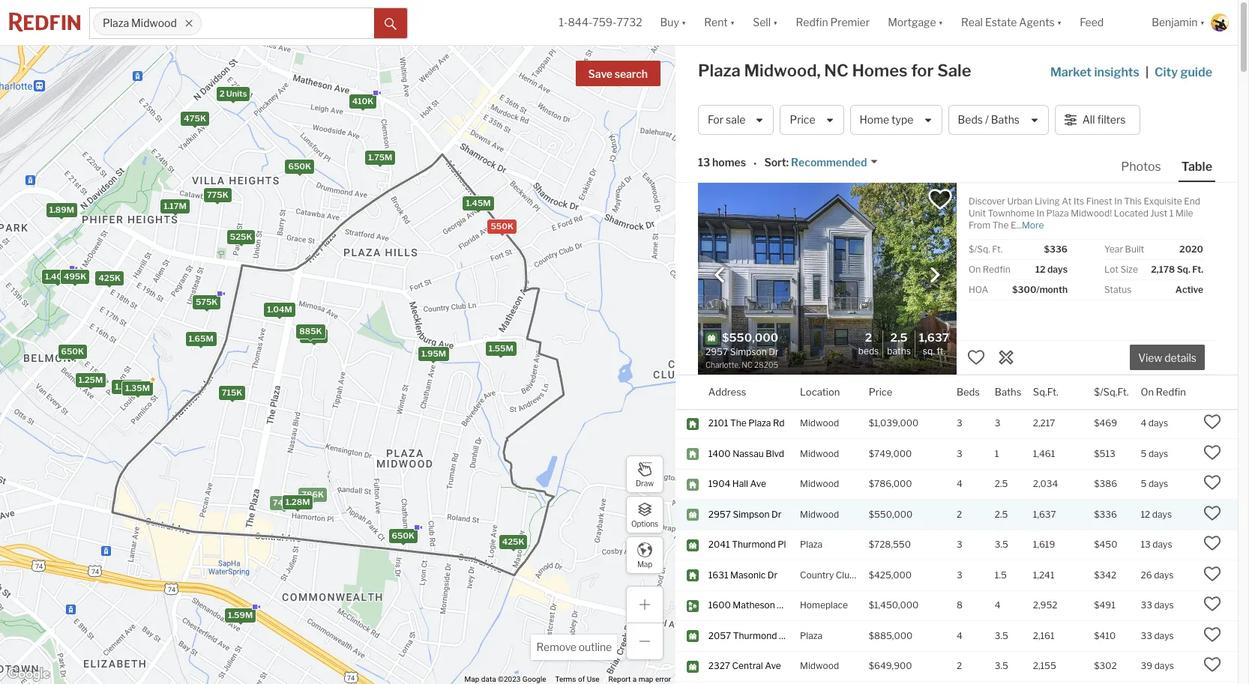 Task type: vqa. For each thing, say whether or not it's contained in the screenshot.
'5 Days' for $513
yes



Task type: describe. For each thing, give the bounding box(es) containing it.
submit search image
[[385, 18, 397, 30]]

2 horizontal spatial redfin
[[1156, 386, 1186, 398]]

1 inside discover urban living at its finest in this exquisite end unit townhome in plaza midwood! located just 1 mile from the e...
[[1170, 208, 1174, 219]]

benjamin
[[1152, 16, 1198, 29]]

use
[[587, 676, 600, 684]]

2057
[[708, 631, 731, 642]]

days for $336
[[1152, 509, 1172, 520]]

1 horizontal spatial 425k
[[502, 537, 524, 548]]

remove outline
[[537, 641, 612, 654]]

0 horizontal spatial 425k
[[98, 273, 120, 284]]

$/sq.
[[969, 244, 990, 255]]

/
[[985, 114, 989, 126]]

0 horizontal spatial 650k
[[61, 347, 84, 357]]

7732
[[617, 16, 642, 29]]

1 vertical spatial baths
[[887, 345, 911, 357]]

agents
[[1019, 16, 1055, 29]]

real
[[961, 16, 983, 29]]

3 for 1
[[957, 448, 963, 460]]

nc
[[824, 61, 849, 80]]

exquisite
[[1144, 196, 1182, 207]]

495k
[[63, 271, 86, 282]]

0 vertical spatial $336
[[1044, 244, 1068, 255]]

2957 simpson dr
[[708, 509, 782, 520]]

1 vertical spatial redfin
[[983, 264, 1011, 275]]

units
[[226, 88, 247, 99]]

save
[[588, 67, 613, 80]]

city
[[1155, 65, 1178, 79]]

2,217
[[1033, 418, 1055, 429]]

market
[[1050, 65, 1092, 79]]

on inside button
[[1141, 386, 1154, 398]]

575k
[[195, 297, 217, 308]]

mortgage
[[888, 16, 936, 29]]

$302
[[1094, 661, 1117, 672]]

5 days for $513
[[1141, 448, 1168, 460]]

days for $386
[[1149, 479, 1168, 490]]

real estate agents ▾ link
[[961, 0, 1062, 45]]

3.5 for 2,161
[[995, 631, 1009, 642]]

homes
[[712, 156, 746, 169]]

market insights | city guide
[[1050, 65, 1213, 79]]

3.5 for 1,619
[[995, 539, 1009, 551]]

1,637 for 1,637 sq. ft.
[[919, 331, 949, 345]]

days for $450
[[1153, 539, 1172, 551]]

mortgage ▾
[[888, 16, 943, 29]]

view details
[[1138, 352, 1197, 365]]

midwood for 1904 hall ave
[[800, 479, 839, 490]]

favorite this home image for $491
[[1204, 596, 1222, 614]]

4 down 8
[[957, 631, 963, 642]]

885k
[[299, 326, 322, 337]]

location
[[800, 386, 840, 398]]

33 for $491
[[1141, 600, 1152, 611]]

buy ▾ button
[[660, 0, 686, 45]]

feed button
[[1071, 0, 1143, 45]]

33 for $410
[[1141, 631, 1152, 642]]

1 horizontal spatial $336
[[1094, 509, 1117, 520]]

the inside discover urban living at its finest in this exquisite end unit townhome in plaza midwood! located just 1 mile from the e...
[[993, 220, 1009, 231]]

benjamin ▾
[[1152, 16, 1205, 29]]

baths button
[[995, 376, 1022, 409]]

all
[[1083, 114, 1095, 126]]

buy ▾ button
[[651, 0, 695, 45]]

4 days
[[1141, 418, 1168, 429]]

central
[[732, 661, 763, 672]]

2327 central ave link
[[708, 661, 786, 673]]

$386
[[1094, 479, 1117, 490]]

plaza inside discover urban living at its finest in this exquisite end unit townhome in plaza midwood! located just 1 mile from the e...
[[1046, 208, 1069, 219]]

plaza left remove plaza midwood icon at the left
[[103, 17, 129, 30]]

details
[[1165, 352, 1197, 365]]

user photo image
[[1211, 13, 1229, 31]]

$/sq.ft. button
[[1094, 376, 1129, 409]]

favorite button image
[[928, 187, 953, 212]]

days for $342
[[1154, 570, 1174, 581]]

2,034
[[1033, 479, 1058, 490]]

786k
[[301, 490, 324, 500]]

1,619
[[1033, 539, 1055, 551]]

plaza left rd
[[749, 418, 771, 429]]

$786,000
[[869, 479, 912, 490]]

previous button image
[[712, 267, 727, 282]]

844-
[[568, 16, 593, 29]]

midwood for 2101 the plaza rd
[[800, 418, 839, 429]]

$728,550
[[869, 539, 911, 551]]

remove
[[537, 641, 577, 654]]

for sale
[[708, 114, 746, 126]]

map for map
[[637, 560, 652, 569]]

redfin premier button
[[787, 0, 879, 45]]

all filters
[[1083, 114, 1126, 126]]

$342
[[1094, 570, 1117, 581]]

x-out this home image
[[997, 349, 1015, 367]]

1,637 for 1,637
[[1033, 509, 1056, 520]]

thurmond for 2057
[[733, 631, 777, 642]]

1.55m
[[488, 343, 513, 354]]

1904
[[708, 479, 731, 490]]

13 for 13 homes •
[[698, 156, 710, 169]]

0 vertical spatial redfin
[[796, 16, 828, 29]]

sell ▾ button
[[744, 0, 787, 45]]

1 vertical spatial beds
[[858, 345, 879, 357]]

1.40m
[[45, 272, 70, 282]]

rent ▾ button
[[704, 0, 735, 45]]

map button
[[626, 537, 664, 574]]

$410
[[1094, 631, 1116, 642]]

google image
[[4, 665, 53, 685]]

$/sq. ft.
[[969, 244, 1003, 255]]

$513
[[1094, 448, 1116, 460]]

0 vertical spatial 12
[[1036, 264, 1046, 275]]

homes
[[852, 61, 908, 80]]

guide
[[1181, 65, 1213, 79]]

ave for hall
[[750, 479, 766, 490]]

midwood for 2327 central ave
[[800, 661, 839, 672]]

2,178 sq. ft.
[[1151, 264, 1204, 275]]

0 horizontal spatial price button
[[780, 105, 844, 135]]

just
[[1151, 208, 1168, 219]]

13 homes •
[[698, 156, 757, 170]]

1400 nassau blvd link
[[708, 448, 786, 461]]

plaza down homeplace
[[800, 631, 823, 642]]

photo of 2957 simpson dr, charlotte, nc 28205 image
[[698, 183, 957, 375]]

sort :
[[764, 156, 789, 169]]

sale
[[937, 61, 972, 80]]

2.5 inside 2.5 baths
[[890, 331, 908, 345]]

sell
[[753, 16, 771, 29]]

options
[[631, 519, 658, 528]]

lot size
[[1105, 264, 1138, 275]]

2057 thurmond pl
[[708, 631, 787, 642]]

4 down 1.5
[[995, 600, 1001, 611]]

dr for 1631 masonic dr
[[768, 570, 778, 581]]

1631 masonic dr
[[708, 570, 778, 581]]

2 down 8
[[957, 661, 962, 672]]

next button image
[[928, 267, 943, 282]]

0 horizontal spatial in
[[1037, 208, 1045, 219]]

1 horizontal spatial ft.
[[992, 244, 1003, 255]]

rd
[[773, 418, 785, 429]]

1 horizontal spatial price button
[[869, 376, 893, 409]]

$749,000
[[869, 448, 912, 460]]

$300/month
[[1012, 284, 1068, 295]]

759-
[[593, 16, 617, 29]]

favorite this home image for $302
[[1204, 656, 1222, 674]]

ave for matheson
[[777, 600, 793, 611]]

3 for 3
[[957, 418, 963, 429]]

1631
[[708, 570, 729, 581]]

favorite this home image for $513
[[1204, 444, 1222, 462]]

report a map error
[[609, 676, 671, 684]]

map region
[[0, 0, 742, 685]]

1.28m
[[285, 497, 310, 508]]

39
[[1141, 661, 1153, 672]]

5 for $386
[[1141, 479, 1147, 490]]

1.89m
[[49, 205, 74, 215]]

▾ for buy ▾
[[682, 16, 686, 29]]

thurmond for 2041
[[732, 539, 776, 551]]



Task type: locate. For each thing, give the bounding box(es) containing it.
1
[[1170, 208, 1174, 219], [995, 448, 999, 460]]

favorite this home image for $386
[[1204, 474, 1222, 492]]

plaza down at
[[1046, 208, 1069, 219]]

1 3.5 from the top
[[995, 539, 1009, 551]]

2 beds
[[858, 331, 879, 357]]

1 5 days from the top
[[1141, 448, 1168, 460]]

baths inside beds / baths button
[[991, 114, 1020, 126]]

on up hoa
[[969, 264, 981, 275]]

▾ for rent ▾
[[730, 16, 735, 29]]

3 3.5 from the top
[[995, 661, 1009, 672]]

price inside button
[[790, 114, 816, 126]]

address button
[[708, 376, 746, 409]]

discover urban living at its finest in this exquisite end unit townhome in plaza midwood! located just 1 mile from the e...
[[969, 196, 1201, 231]]

3.5 left 2,161
[[995, 631, 1009, 642]]

0 horizontal spatial 1
[[995, 448, 999, 460]]

2,161
[[1033, 631, 1055, 642]]

0 horizontal spatial on redfin
[[969, 264, 1011, 275]]

beds for beds / baths
[[958, 114, 983, 126]]

days right $386
[[1149, 479, 1168, 490]]

ft. inside 1,637 sq. ft.
[[937, 345, 946, 357]]

12 up 13 days
[[1141, 509, 1150, 520]]

midwood right blvd
[[800, 448, 839, 460]]

days for $302
[[1155, 661, 1174, 672]]

13 inside 13 homes •
[[698, 156, 710, 169]]

2020
[[1180, 244, 1204, 255]]

3 ▾ from the left
[[773, 16, 778, 29]]

0 vertical spatial 650k
[[288, 161, 311, 172]]

425k
[[98, 273, 120, 284], [502, 537, 524, 548]]

33 days
[[1141, 600, 1174, 611], [1141, 631, 1174, 642]]

0 vertical spatial 33
[[1141, 600, 1152, 611]]

1 vertical spatial 33
[[1141, 631, 1152, 642]]

0 vertical spatial on redfin
[[969, 264, 1011, 275]]

days for $491
[[1154, 600, 1174, 611]]

2 vertical spatial 3.5
[[995, 661, 1009, 672]]

beds left baths button
[[957, 386, 980, 398]]

0 vertical spatial 425k
[[98, 273, 120, 284]]

favorite this home image
[[967, 349, 985, 367], [1204, 413, 1222, 431], [1204, 505, 1222, 523], [1204, 565, 1222, 583], [1204, 626, 1222, 644]]

days for $469
[[1149, 418, 1168, 429]]

0 vertical spatial 13
[[698, 156, 710, 169]]

2 inside "map" region
[[219, 88, 224, 99]]

0 vertical spatial pl
[[778, 539, 786, 551]]

1 vertical spatial dr
[[768, 570, 778, 581]]

|
[[1146, 65, 1149, 79]]

5 days down 4 days
[[1141, 448, 1168, 460]]

1 horizontal spatial 13
[[1141, 539, 1151, 551]]

2 33 from the top
[[1141, 631, 1152, 642]]

1 vertical spatial ft.
[[1192, 264, 1204, 275]]

days down 4 days
[[1149, 448, 1168, 460]]

▾ for sell ▾
[[773, 16, 778, 29]]

map left data
[[465, 676, 479, 684]]

12 up the $300/month
[[1036, 264, 1046, 275]]

plaza up country
[[800, 539, 823, 551]]

▾ right sell
[[773, 16, 778, 29]]

2 horizontal spatial ft.
[[1192, 264, 1204, 275]]

sq. inside 1,637 sq. ft.
[[923, 345, 935, 357]]

1 vertical spatial 33 days
[[1141, 631, 1174, 642]]

2.5 for 2
[[995, 509, 1008, 520]]

beds for beds button
[[957, 386, 980, 398]]

thurmond down "simpson"
[[732, 539, 776, 551]]

▾ right agents
[[1057, 16, 1062, 29]]

days up 13 days
[[1152, 509, 1172, 520]]

ave right matheson
[[777, 600, 793, 611]]

1 horizontal spatial price
[[869, 386, 893, 398]]

13 for 13 days
[[1141, 539, 1151, 551]]

0 vertical spatial 5
[[1141, 448, 1147, 460]]

2 favorite this home image from the top
[[1204, 474, 1222, 492]]

premier
[[831, 16, 870, 29]]

2957 simpson dr link
[[708, 509, 786, 521]]

1400
[[708, 448, 731, 460]]

2.5 left 2,034
[[995, 479, 1008, 490]]

beds inside beds / baths button
[[958, 114, 983, 126]]

pl down the 1600 matheson ave homeplace
[[779, 631, 787, 642]]

2 5 days from the top
[[1141, 479, 1168, 490]]

2 ▾ from the left
[[730, 16, 735, 29]]

5 ▾ from the left
[[1057, 16, 1062, 29]]

pl for 2057 thurmond pl
[[779, 631, 787, 642]]

baths down x-out this home image
[[995, 386, 1022, 398]]

33 days for $491
[[1141, 600, 1174, 611]]

1400 nassau blvd
[[708, 448, 784, 460]]

0 horizontal spatial ft.
[[937, 345, 946, 357]]

ave for central
[[765, 661, 781, 672]]

1 vertical spatial 5 days
[[1141, 479, 1168, 490]]

0 vertical spatial ft.
[[992, 244, 1003, 255]]

2 3.5 from the top
[[995, 631, 1009, 642]]

ft. down 2020
[[1192, 264, 1204, 275]]

map inside button
[[637, 560, 652, 569]]

0 vertical spatial baths
[[991, 114, 1020, 126]]

view
[[1138, 352, 1162, 365]]

1 vertical spatial price button
[[869, 376, 893, 409]]

1 vertical spatial 1
[[995, 448, 999, 460]]

pl inside 2057 thurmond pl link
[[779, 631, 787, 642]]

0 vertical spatial 2.5
[[890, 331, 908, 345]]

5 days
[[1141, 448, 1168, 460], [1141, 479, 1168, 490]]

1 horizontal spatial on
[[1141, 386, 1154, 398]]

3 for 1.5
[[957, 570, 963, 581]]

1 ▾ from the left
[[682, 16, 686, 29]]

buy
[[660, 16, 679, 29]]

0 horizontal spatial 12 days
[[1036, 264, 1068, 275]]

1 horizontal spatial redfin
[[983, 264, 1011, 275]]

sq. right '2,178' at the right
[[1177, 264, 1191, 275]]

thurmond down 1600 matheson ave link
[[733, 631, 777, 642]]

None search field
[[202, 8, 374, 38]]

1 33 days from the top
[[1141, 600, 1174, 611]]

▾ for benjamin ▾
[[1200, 16, 1205, 29]]

33 days up 39 days
[[1141, 631, 1174, 642]]

redfin premier
[[796, 16, 870, 29]]

end
[[1184, 196, 1201, 207]]

1 horizontal spatial 1,637
[[1033, 509, 1056, 520]]

city guide link
[[1155, 64, 1216, 82]]

on redfin down $/sq. ft.
[[969, 264, 1011, 275]]

pl down '2957 simpson dr' link
[[778, 539, 786, 551]]

map down options
[[637, 560, 652, 569]]

pl
[[778, 539, 786, 551], [779, 631, 787, 642]]

6 ▾ from the left
[[1200, 16, 1205, 29]]

2 33 days from the top
[[1141, 631, 1174, 642]]

1 horizontal spatial 12 days
[[1141, 509, 1172, 520]]

redfin down view details
[[1156, 386, 1186, 398]]

a
[[633, 676, 637, 684]]

days right 39
[[1155, 661, 1174, 672]]

1 vertical spatial on redfin
[[1141, 386, 1186, 398]]

1 vertical spatial in
[[1037, 208, 1045, 219]]

$336 down $386
[[1094, 509, 1117, 520]]

2.5 up 1.5
[[995, 509, 1008, 520]]

1,637 right 2.5 baths
[[919, 331, 949, 345]]

2 units
[[219, 88, 247, 99]]

days for $513
[[1149, 448, 1168, 460]]

1 vertical spatial pl
[[779, 631, 787, 642]]

days down on redfin button
[[1149, 418, 1168, 429]]

2 vertical spatial 2.5
[[995, 509, 1008, 520]]

1 horizontal spatial on redfin
[[1141, 386, 1186, 398]]

2 vertical spatial ft.
[[937, 345, 946, 357]]

1 horizontal spatial 12
[[1141, 509, 1150, 520]]

1,637 up 1,619
[[1033, 509, 1056, 520]]

3.5 for 2,155
[[995, 661, 1009, 672]]

2.5 for 4
[[995, 479, 1008, 490]]

1 horizontal spatial map
[[637, 560, 652, 569]]

favorite button checkbox
[[928, 187, 953, 212]]

1 5 from the top
[[1141, 448, 1147, 460]]

0 vertical spatial thurmond
[[732, 539, 776, 551]]

4 ▾ from the left
[[938, 16, 943, 29]]

0 vertical spatial the
[[993, 220, 1009, 231]]

2327 central ave
[[708, 661, 781, 672]]

draw button
[[626, 456, 664, 493]]

days for $410
[[1154, 631, 1174, 642]]

1.65m
[[188, 334, 213, 344]]

plaza down rent ▾ dropdown button
[[698, 61, 741, 80]]

▾ right rent
[[730, 16, 735, 29]]

1 vertical spatial 5
[[1141, 479, 1147, 490]]

favorite this home image for 12 days
[[1204, 505, 1222, 523]]

5 right $386
[[1141, 479, 1147, 490]]

2101 the plaza rd
[[708, 418, 785, 429]]

1 vertical spatial 13
[[1141, 539, 1151, 551]]

1 vertical spatial 3.5
[[995, 631, 1009, 642]]

1 right "just"
[[1170, 208, 1174, 219]]

5 for $513
[[1141, 448, 1147, 460]]

simpson
[[733, 509, 770, 520]]

midwood left remove plaza midwood icon at the left
[[131, 17, 177, 30]]

real estate agents ▾ button
[[952, 0, 1071, 45]]

sq. for 2,178
[[1177, 264, 1191, 275]]

favorite this home image for $450
[[1204, 535, 1222, 553]]

13 left homes
[[698, 156, 710, 169]]

$336 down more link
[[1044, 244, 1068, 255]]

2 5 from the top
[[1141, 479, 1147, 490]]

thurmond
[[732, 539, 776, 551], [733, 631, 777, 642]]

favorite this home image
[[1204, 444, 1222, 462], [1204, 474, 1222, 492], [1204, 535, 1222, 553], [1204, 596, 1222, 614], [1204, 656, 1222, 674]]

$885,000
[[869, 631, 913, 642]]

baths right /
[[991, 114, 1020, 126]]

3
[[957, 418, 963, 429], [995, 418, 1001, 429], [957, 448, 963, 460], [957, 539, 963, 551], [957, 570, 963, 581]]

0 horizontal spatial 1,637
[[919, 331, 949, 345]]

2.5
[[890, 331, 908, 345], [995, 479, 1008, 490], [995, 509, 1008, 520]]

0 vertical spatial map
[[637, 560, 652, 569]]

©2023
[[498, 676, 521, 684]]

1 vertical spatial $336
[[1094, 509, 1117, 520]]

beds left /
[[958, 114, 983, 126]]

in left this
[[1114, 196, 1122, 207]]

1 favorite this home image from the top
[[1204, 444, 1222, 462]]

1 vertical spatial 650k
[[61, 347, 84, 357]]

0 vertical spatial 33 days
[[1141, 600, 1174, 611]]

1.59m
[[228, 610, 252, 621]]

0 vertical spatial ave
[[750, 479, 766, 490]]

1 left 1,461 on the right of the page
[[995, 448, 999, 460]]

3.5 left 2,155
[[995, 661, 1009, 672]]

33 up 39
[[1141, 631, 1152, 642]]

days up 26 days
[[1153, 539, 1172, 551]]

hall
[[733, 479, 748, 490]]

1 vertical spatial 425k
[[502, 537, 524, 548]]

in down living
[[1037, 208, 1045, 219]]

on
[[969, 264, 981, 275], [1141, 386, 1154, 398]]

ft. for 1,637
[[937, 345, 946, 357]]

ft. right $/sq.
[[992, 244, 1003, 255]]

baths
[[991, 114, 1020, 126], [887, 345, 911, 357], [995, 386, 1022, 398]]

beds left 2.5 baths
[[858, 345, 879, 357]]

favorite this home image for 4 days
[[1204, 413, 1222, 431]]

options button
[[626, 496, 664, 534]]

0 horizontal spatial 13
[[698, 156, 710, 169]]

table
[[1182, 160, 1213, 174]]

1 horizontal spatial 1
[[1170, 208, 1174, 219]]

midwood down location button
[[800, 418, 839, 429]]

in
[[1114, 196, 1122, 207], [1037, 208, 1045, 219]]

days right 26
[[1154, 570, 1174, 581]]

5 days for $386
[[1141, 479, 1168, 490]]

2 left units
[[219, 88, 224, 99]]

5 favorite this home image from the top
[[1204, 656, 1222, 674]]

▾ right mortgage in the top right of the page
[[938, 16, 943, 29]]

1.17m
[[163, 201, 186, 211]]

beds
[[958, 114, 983, 126], [858, 345, 879, 357], [957, 386, 980, 398]]

on up 4 days
[[1141, 386, 1154, 398]]

redfin down $/sq. ft.
[[983, 264, 1011, 275]]

pl inside 2041 thurmond pl link
[[778, 539, 786, 551]]

1 vertical spatial 12 days
[[1141, 509, 1172, 520]]

days up the $300/month
[[1048, 264, 1068, 275]]

12 days up the $300/month
[[1036, 264, 1068, 275]]

sq.
[[1177, 264, 1191, 275], [923, 345, 935, 357]]

favorite this home image for 26 days
[[1204, 565, 1222, 583]]

days down 26 days
[[1154, 600, 1174, 611]]

525k
[[230, 231, 252, 242]]

1 vertical spatial 2.5
[[995, 479, 1008, 490]]

insights
[[1094, 65, 1140, 79]]

ft. right 2.5 baths
[[937, 345, 946, 357]]

2 vertical spatial baths
[[995, 386, 1022, 398]]

775k
[[207, 190, 228, 200]]

0 vertical spatial price button
[[780, 105, 844, 135]]

townhome
[[988, 208, 1035, 219]]

4 down on redfin button
[[1141, 418, 1147, 429]]

729k
[[303, 331, 325, 341]]

redfin left premier
[[796, 16, 828, 29]]

e...
[[1011, 220, 1022, 231]]

13 days
[[1141, 539, 1172, 551]]

13 up 26
[[1141, 539, 1151, 551]]

estate
[[985, 16, 1017, 29]]

▾ right buy
[[682, 16, 686, 29]]

749k
[[272, 498, 295, 509]]

ft. for 2,178
[[1192, 264, 1204, 275]]

home type button
[[850, 105, 942, 135]]

2 vertical spatial beds
[[957, 386, 980, 398]]

save search button
[[576, 61, 661, 86]]

beds / baths
[[958, 114, 1020, 126]]

1 horizontal spatial in
[[1114, 196, 1122, 207]]

heading
[[706, 331, 827, 371]]

0 horizontal spatial the
[[730, 418, 747, 429]]

recommended button
[[789, 156, 879, 170]]

sq.ft.
[[1033, 386, 1059, 398]]

0 vertical spatial in
[[1114, 196, 1122, 207]]

▾ for mortgage ▾
[[938, 16, 943, 29]]

12 days up 13 days
[[1141, 509, 1172, 520]]

5 down 4 days
[[1141, 448, 1147, 460]]

pl for 2041 thurmond pl
[[778, 539, 786, 551]]

matheson
[[733, 600, 775, 611]]

$1,039,000
[[869, 418, 919, 429]]

market insights link
[[1050, 49, 1140, 82]]

1 33 from the top
[[1141, 600, 1152, 611]]

2 inside 2 beds
[[865, 331, 872, 345]]

12
[[1036, 264, 1046, 275], [1141, 509, 1150, 520]]

nassau
[[733, 448, 764, 460]]

0 vertical spatial on
[[969, 264, 981, 275]]

view details link
[[1130, 343, 1205, 371]]

0 horizontal spatial map
[[465, 676, 479, 684]]

2.5 right 2 beds
[[890, 331, 908, 345]]

1 vertical spatial 1,637
[[1033, 509, 1056, 520]]

draw
[[636, 479, 654, 488]]

0 vertical spatial 3.5
[[995, 539, 1009, 551]]

buy ▾
[[660, 16, 686, 29]]

dr right "simpson"
[[772, 509, 782, 520]]

2 vertical spatial ave
[[765, 661, 781, 672]]

sq. for 1,637
[[923, 345, 935, 357]]

midwood!
[[1071, 208, 1112, 219]]

status
[[1105, 284, 1132, 295]]

26 days
[[1141, 570, 1174, 581]]

1 vertical spatial 12
[[1141, 509, 1150, 520]]

1 horizontal spatial the
[[993, 220, 1009, 231]]

0 vertical spatial beds
[[958, 114, 983, 126]]

▾ left user photo at the top of the page
[[1200, 16, 1205, 29]]

data
[[481, 676, 496, 684]]

1 vertical spatial sq.
[[923, 345, 935, 357]]

1 vertical spatial thurmond
[[733, 631, 777, 642]]

•
[[754, 157, 757, 170]]

midwood for 2957 simpson dr
[[800, 509, 839, 520]]

the left e...
[[993, 220, 1009, 231]]

baths right 2 beds
[[887, 345, 911, 357]]

0 vertical spatial 5 days
[[1141, 448, 1168, 460]]

2 right $550,000 at the right
[[957, 509, 962, 520]]

1 horizontal spatial sq.
[[1177, 264, 1191, 275]]

price up recommended
[[790, 114, 816, 126]]

midwood up country
[[800, 509, 839, 520]]

ave right central
[[765, 661, 781, 672]]

1904 hall ave link
[[708, 479, 786, 491]]

4 right $786,000
[[957, 479, 963, 490]]

at
[[1062, 196, 1072, 207]]

remove plaza midwood image
[[184, 19, 193, 28]]

2,178
[[1151, 264, 1175, 275]]

0 horizontal spatial 12
[[1036, 264, 1046, 275]]

plaza midwood
[[103, 17, 177, 30]]

2 left 2.5 baths
[[865, 331, 872, 345]]

1 horizontal spatial 650k
[[288, 161, 311, 172]]

redfin
[[796, 16, 828, 29], [983, 264, 1011, 275], [1156, 386, 1186, 398]]

1 vertical spatial map
[[465, 676, 479, 684]]

0 horizontal spatial on
[[969, 264, 981, 275]]

3 for 3.5
[[957, 539, 963, 551]]

price up $1,039,000
[[869, 386, 893, 398]]

1,461
[[1033, 448, 1055, 460]]

0 vertical spatial 1,637
[[919, 331, 949, 345]]

on redfin up 4 days
[[1141, 386, 1186, 398]]

dr right masonic
[[768, 570, 778, 581]]

0 vertical spatial sq.
[[1177, 264, 1191, 275]]

favorite this home image for 33 days
[[1204, 626, 1222, 644]]

days up 39 days
[[1154, 631, 1174, 642]]

1 vertical spatial on
[[1141, 386, 1154, 398]]

map for map data ©2023 google
[[465, 676, 479, 684]]

33 down 26
[[1141, 600, 1152, 611]]

0 vertical spatial 12 days
[[1036, 264, 1068, 275]]

search
[[615, 67, 648, 80]]

2 horizontal spatial 650k
[[391, 531, 414, 542]]

on redfin button
[[1141, 376, 1186, 409]]

5 days right $386
[[1141, 479, 1168, 490]]

0 vertical spatial price
[[790, 114, 816, 126]]

0 horizontal spatial redfin
[[796, 16, 828, 29]]

1 vertical spatial ave
[[777, 600, 793, 611]]

price button up $1,039,000
[[869, 376, 893, 409]]

1 vertical spatial price
[[869, 386, 893, 398]]

1 vertical spatial the
[[730, 418, 747, 429]]

$491
[[1094, 600, 1116, 611]]

2 vertical spatial redfin
[[1156, 386, 1186, 398]]

3.5 up 1.5
[[995, 539, 1009, 551]]

price button up recommended
[[780, 105, 844, 135]]

3 favorite this home image from the top
[[1204, 535, 1222, 553]]

2041 thurmond pl link
[[708, 539, 786, 552]]

dr for 2957 simpson dr
[[772, 509, 782, 520]]

0 horizontal spatial sq.
[[923, 345, 935, 357]]

midwood left $786,000
[[800, 479, 839, 490]]

0 horizontal spatial $336
[[1044, 244, 1068, 255]]

33 days down 26 days
[[1141, 600, 1174, 611]]

mile
[[1176, 208, 1193, 219]]

midwood for 1400 nassau blvd
[[800, 448, 839, 460]]

real estate agents ▾
[[961, 16, 1062, 29]]

$469
[[1094, 418, 1117, 429]]

ave right hall
[[750, 479, 766, 490]]

year
[[1105, 244, 1123, 255]]

the right 2101
[[730, 418, 747, 429]]

0 vertical spatial dr
[[772, 509, 782, 520]]

4 favorite this home image from the top
[[1204, 596, 1222, 614]]

sq. right 2.5 baths
[[923, 345, 935, 357]]

midwood down homeplace
[[800, 661, 839, 672]]

33 days for $410
[[1141, 631, 1174, 642]]



